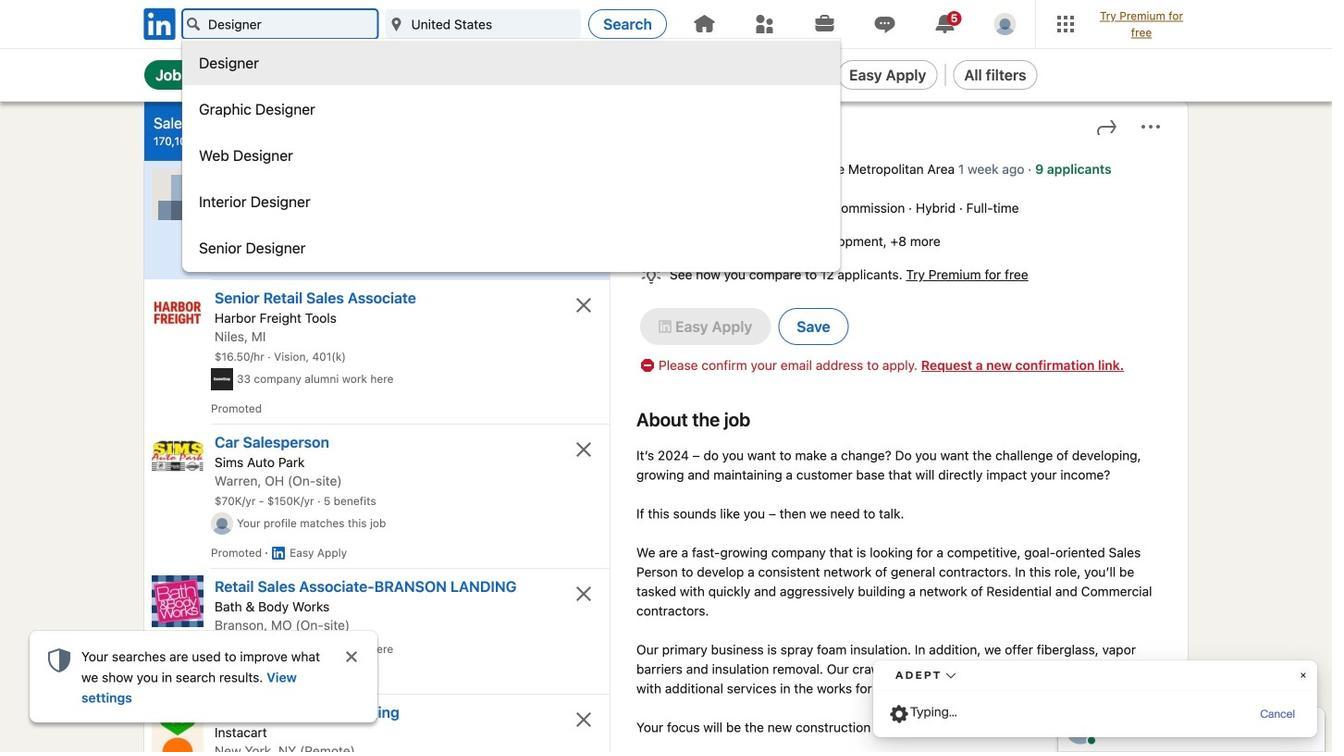 Task type: describe. For each thing, give the bounding box(es) containing it.
dismiss job image for instacart logo
[[573, 709, 595, 731]]

dismiss "your searches are used to improve what we show you in search results." notification 1 of 1. image
[[344, 650, 359, 665]]

3 option from the top
[[182, 133, 841, 178]]

0 horizontal spatial rachel moore image
[[994, 13, 1017, 35]]

City, state, or zip code text field
[[386, 9, 581, 39]]

Easy Apply filter. button
[[839, 60, 938, 90]]

harbor freight tools logo image
[[152, 287, 204, 339]]



Task type: vqa. For each thing, say whether or not it's contained in the screenshot.
in
no



Task type: locate. For each thing, give the bounding box(es) containing it.
share image
[[1096, 116, 1118, 138]]

1 horizontal spatial rachel moore image
[[1066, 715, 1096, 745]]

dismiss job image for the bath & body works logo in the bottom left of the page
[[573, 583, 595, 605]]

dismiss job image
[[573, 294, 595, 316], [573, 583, 595, 605], [573, 709, 595, 731]]

2 dismiss job image from the top
[[573, 583, 595, 605]]

0 vertical spatial rachel moore image
[[994, 13, 1017, 35]]

linkedin image
[[141, 5, 179, 43]]

custom image
[[186, 17, 201, 31]]

bath & body works logo image
[[152, 576, 204, 627]]

1 vertical spatial rachel moore image
[[1066, 715, 1096, 745]]

1 dismiss job image from the top
[[573, 294, 595, 316]]

region
[[30, 631, 378, 723]]

option
[[182, 41, 841, 85], [182, 87, 841, 131], [182, 133, 841, 178], [182, 180, 841, 224], [182, 226, 841, 270]]

dismiss job image for harbor freight tools logo
[[573, 294, 595, 316]]

rachel moore image
[[994, 13, 1017, 35], [1066, 715, 1096, 745]]

1 option from the top
[[182, 41, 841, 85]]

alert
[[640, 356, 1159, 375]]

5 option from the top
[[182, 226, 841, 270]]

1 vertical spatial dismiss job image
[[573, 583, 595, 605]]

instacart logo image
[[152, 701, 204, 752]]

0 vertical spatial dismiss job image
[[573, 294, 595, 316]]

2 option from the top
[[182, 87, 841, 131]]

4 option from the top
[[182, 180, 841, 224]]

linkedin image
[[141, 5, 179, 43]]

Search by title, skill, or company text field
[[182, 9, 378, 39]]

sims auto park logo image
[[152, 431, 204, 483]]

3 dismiss job image from the top
[[573, 709, 595, 731]]

2 vertical spatial dismiss job image
[[573, 709, 595, 731]]

dismiss job image
[[573, 439, 595, 461]]



